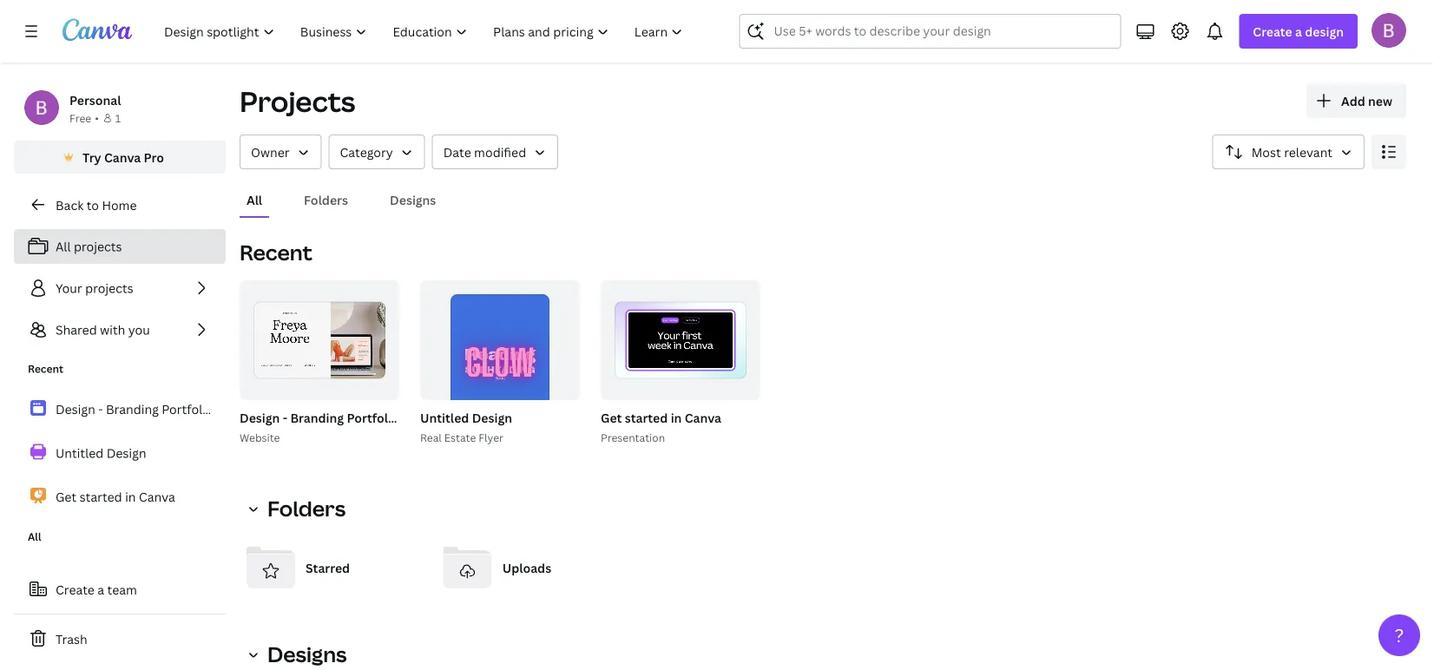Task type: describe. For each thing, give the bounding box(es) containing it.
designs inside designs button
[[390, 191, 436, 208]]

folders inside dropdown button
[[267, 494, 346, 523]]

canva inside 'button'
[[104, 149, 141, 165]]

light
[[579, 409, 609, 426]]

shared
[[56, 322, 97, 338]]

back to home
[[56, 197, 137, 213]]

in inside design - branding portfolio website in white  grey  black  light classic minimal style website
[[453, 409, 464, 426]]

bob builder image
[[1372, 13, 1406, 48]]

designs inside designs dropdown button
[[267, 640, 347, 669]]

category
[[340, 144, 393, 160]]

design for untitled design
[[107, 445, 146, 461]]

list containing untitled design
[[14, 391, 226, 515]]

1 for get
[[713, 380, 718, 392]]

-
[[283, 409, 287, 426]]

of for canva
[[721, 380, 734, 392]]

1 of 2
[[540, 380, 568, 392]]

1 for untitled
[[540, 380, 545, 392]]

1 vertical spatial website
[[240, 430, 280, 445]]

?
[[1395, 623, 1404, 648]]

your projects
[[56, 280, 133, 296]]

try canva pro button
[[14, 141, 226, 174]]

pro
[[144, 149, 164, 165]]

1 of 30
[[713, 380, 749, 392]]

Search search field
[[774, 15, 1086, 48]]

folders button
[[240, 491, 356, 526]]

shared with you
[[56, 322, 150, 338]]

in for get started in canva
[[125, 489, 136, 505]]

of for portfolio
[[366, 380, 379, 392]]

Date modified button
[[432, 135, 558, 169]]

create a design
[[1253, 23, 1344, 40]]

30
[[736, 380, 749, 392]]

2 vertical spatial all
[[28, 530, 41, 544]]

a for design
[[1295, 23, 1302, 40]]

Category button
[[329, 135, 425, 169]]

back
[[56, 197, 84, 213]]

get started in canva presentation
[[601, 409, 721, 445]]

designs region
[[240, 669, 1406, 670]]

projects
[[240, 82, 355, 120]]

create for create a design
[[1253, 23, 1292, 40]]

get for get started in canva
[[56, 489, 77, 505]]

add new button
[[1307, 83, 1406, 118]]

get started in canva link
[[14, 478, 226, 515]]

try canva pro
[[83, 149, 164, 165]]

back to home link
[[14, 188, 226, 222]]

design inside design - branding portfolio website in white  grey  black  light classic minimal style website
[[240, 409, 280, 426]]

minimal
[[656, 409, 703, 426]]

free
[[69, 111, 91, 125]]

folders inside button
[[304, 191, 348, 208]]

list containing all projects
[[14, 229, 226, 347]]

canva for get started in canva
[[139, 489, 175, 505]]

team
[[107, 581, 137, 598]]

white
[[467, 409, 501, 426]]

try
[[83, 149, 101, 165]]

add new
[[1341, 92, 1393, 109]]

started for get started in canva
[[80, 489, 122, 505]]

Sort by button
[[1213, 135, 1365, 169]]

to
[[86, 197, 99, 213]]

get started in canva
[[56, 489, 175, 505]]

•
[[95, 111, 99, 125]]

projects for all projects
[[74, 238, 122, 255]]

relevant
[[1284, 144, 1333, 160]]

projects for your projects
[[85, 280, 133, 296]]

starred
[[306, 560, 350, 576]]

date
[[443, 144, 471, 160]]

in for get started in canva presentation
[[671, 409, 682, 426]]

add
[[1341, 92, 1365, 109]]

folders button
[[297, 183, 355, 216]]



Task type: vqa. For each thing, say whether or not it's contained in the screenshot.


Task type: locate. For each thing, give the bounding box(es) containing it.
modified
[[474, 144, 526, 160]]

0 vertical spatial website
[[402, 409, 450, 426]]

9
[[381, 380, 387, 392]]

design for untitled design real estate flyer
[[472, 409, 512, 426]]

1 horizontal spatial design
[[240, 409, 280, 426]]

list
[[14, 229, 226, 347], [14, 391, 226, 515]]

2 horizontal spatial design
[[472, 409, 512, 426]]

0 vertical spatial designs
[[390, 191, 436, 208]]

projects
[[74, 238, 122, 255], [85, 280, 133, 296]]

of left the 30
[[721, 380, 734, 392]]

a left design
[[1295, 23, 1302, 40]]

create a team button
[[14, 572, 226, 607]]

trash link
[[14, 622, 226, 656]]

2 horizontal spatial in
[[671, 409, 682, 426]]

untitled
[[420, 409, 469, 426], [56, 445, 104, 461]]

canva down untitled design link
[[139, 489, 175, 505]]

0 horizontal spatial of
[[366, 380, 379, 392]]

all
[[247, 191, 262, 208], [56, 238, 71, 255], [28, 530, 41, 544]]

most
[[1252, 144, 1281, 160]]

2 horizontal spatial all
[[247, 191, 262, 208]]

1 vertical spatial a
[[97, 581, 104, 598]]

Owner button
[[240, 135, 322, 169]]

a inside dropdown button
[[1295, 23, 1302, 40]]

design left -
[[240, 409, 280, 426]]

design up flyer
[[472, 409, 512, 426]]

folders up starred
[[267, 494, 346, 523]]

0 horizontal spatial all
[[28, 530, 41, 544]]

1 vertical spatial designs
[[267, 640, 347, 669]]

all inside all projects link
[[56, 238, 71, 255]]

create a team
[[56, 581, 137, 598]]

design - branding portfolio website in white  grey  black  light classic minimal style website
[[240, 409, 736, 445]]

0 horizontal spatial untitled
[[56, 445, 104, 461]]

2 of from the left
[[547, 380, 560, 392]]

untitled design real estate flyer
[[420, 409, 512, 445]]

0 horizontal spatial started
[[80, 489, 122, 505]]

1 vertical spatial list
[[14, 391, 226, 515]]

create
[[1253, 23, 1292, 40], [56, 581, 95, 598]]

untitled up real
[[420, 409, 469, 426]]

1 vertical spatial get
[[56, 489, 77, 505]]

get inside get started in canva presentation
[[601, 409, 622, 426]]

portfolio
[[347, 409, 399, 426]]

folders down category in the top of the page
[[304, 191, 348, 208]]

untitled for untitled design real estate flyer
[[420, 409, 469, 426]]

1
[[115, 111, 121, 125], [358, 380, 363, 392], [540, 380, 545, 392], [713, 380, 718, 392]]

get for get started in canva presentation
[[601, 409, 622, 426]]

0 horizontal spatial create
[[56, 581, 95, 598]]

designs button
[[383, 183, 443, 216]]

starred link
[[240, 537, 423, 599]]

in up the estate
[[453, 409, 464, 426]]

create inside dropdown button
[[1253, 23, 1292, 40]]

1 horizontal spatial all
[[56, 238, 71, 255]]

2 vertical spatial canva
[[139, 489, 175, 505]]

canva for get started in canva presentation
[[685, 409, 721, 426]]

create a design button
[[1239, 14, 1358, 49]]

uploads link
[[436, 537, 619, 599]]

0 vertical spatial get
[[601, 409, 622, 426]]

untitled design link
[[14, 435, 226, 471]]

design
[[1305, 23, 1344, 40]]

0 vertical spatial list
[[14, 229, 226, 347]]

all projects link
[[14, 229, 226, 264]]

0 vertical spatial all
[[247, 191, 262, 208]]

1 horizontal spatial designs
[[390, 191, 436, 208]]

0 horizontal spatial designs
[[267, 640, 347, 669]]

a for team
[[97, 581, 104, 598]]

1 right •
[[115, 111, 121, 125]]

untitled up get started in canva
[[56, 445, 104, 461]]

real
[[420, 430, 442, 445]]

recent down the "shared"
[[28, 362, 63, 376]]

shared with you link
[[14, 313, 226, 347]]

create inside button
[[56, 581, 95, 598]]

of left 2
[[547, 380, 560, 392]]

your projects link
[[14, 271, 226, 306]]

all button
[[240, 183, 269, 216]]

started for get started in canva presentation
[[625, 409, 668, 426]]

design
[[240, 409, 280, 426], [472, 409, 512, 426], [107, 445, 146, 461]]

free •
[[69, 111, 99, 125]]

canva down the 1 of 30 in the bottom of the page
[[685, 409, 721, 426]]

1 horizontal spatial get
[[601, 409, 622, 426]]

create for create a team
[[56, 581, 95, 598]]

with
[[100, 322, 125, 338]]

classic
[[611, 409, 653, 426]]

all for all projects
[[56, 238, 71, 255]]

0 horizontal spatial recent
[[28, 362, 63, 376]]

1 vertical spatial create
[[56, 581, 95, 598]]

? button
[[1379, 615, 1420, 656]]

a left team
[[97, 581, 104, 598]]

owner
[[251, 144, 290, 160]]

branding
[[290, 409, 344, 426]]

get up presentation
[[601, 409, 622, 426]]

in down untitled design link
[[125, 489, 136, 505]]

presentation
[[601, 430, 665, 445]]

design - branding portfolio website in white  grey  black  light classic minimal style button
[[240, 407, 736, 429]]

1 horizontal spatial website
[[402, 409, 450, 426]]

1 vertical spatial all
[[56, 238, 71, 255]]

design inside untitled design real estate flyer
[[472, 409, 512, 426]]

your
[[56, 280, 82, 296]]

in right classic
[[671, 409, 682, 426]]

top level navigation element
[[153, 14, 698, 49]]

get
[[601, 409, 622, 426], [56, 489, 77, 505]]

a
[[1295, 23, 1302, 40], [97, 581, 104, 598]]

projects down back to home on the left
[[74, 238, 122, 255]]

0 vertical spatial started
[[625, 409, 668, 426]]

None search field
[[739, 14, 1121, 49]]

uploads
[[502, 560, 551, 576]]

untitled for untitled design
[[56, 445, 104, 461]]

2 horizontal spatial of
[[721, 380, 734, 392]]

most relevant
[[1252, 144, 1333, 160]]

1 list from the top
[[14, 229, 226, 347]]

black
[[541, 409, 573, 426]]

1 left the 30
[[713, 380, 718, 392]]

1 horizontal spatial started
[[625, 409, 668, 426]]

0 vertical spatial folders
[[304, 191, 348, 208]]

recent down the 'all' button
[[240, 238, 312, 267]]

3 of from the left
[[721, 380, 734, 392]]

get started in canva button
[[601, 407, 721, 429]]

0 vertical spatial create
[[1253, 23, 1292, 40]]

1 vertical spatial canva
[[685, 409, 721, 426]]

design up the get started in canva link
[[107, 445, 146, 461]]

0 vertical spatial projects
[[74, 238, 122, 255]]

designs
[[390, 191, 436, 208], [267, 640, 347, 669]]

date modified
[[443, 144, 526, 160]]

canva
[[104, 149, 141, 165], [685, 409, 721, 426], [139, 489, 175, 505]]

1 horizontal spatial in
[[453, 409, 464, 426]]

all projects
[[56, 238, 122, 255]]

0 vertical spatial a
[[1295, 23, 1302, 40]]

canva inside get started in canva presentation
[[685, 409, 721, 426]]

recent
[[240, 238, 312, 267], [28, 362, 63, 376]]

1 vertical spatial untitled
[[56, 445, 104, 461]]

untitled inside untitled design real estate flyer
[[420, 409, 469, 426]]

started inside get started in canva presentation
[[625, 409, 668, 426]]

you
[[128, 322, 150, 338]]

started down untitled design
[[80, 489, 122, 505]]

of
[[366, 380, 379, 392], [547, 380, 560, 392], [721, 380, 734, 392]]

website up real
[[402, 409, 450, 426]]

0 horizontal spatial design
[[107, 445, 146, 461]]

get down untitled design
[[56, 489, 77, 505]]

1 of 9
[[358, 380, 387, 392]]

all inside the 'all' button
[[247, 191, 262, 208]]

website up folders dropdown button
[[240, 430, 280, 445]]

1 horizontal spatial of
[[547, 380, 560, 392]]

1 left 9
[[358, 380, 363, 392]]

1 for design
[[358, 380, 363, 392]]

1 vertical spatial projects
[[85, 280, 133, 296]]

all for the 'all' button
[[247, 191, 262, 208]]

1 horizontal spatial recent
[[240, 238, 312, 267]]

untitled design button
[[420, 407, 512, 429]]

1 vertical spatial recent
[[28, 362, 63, 376]]

get inside the get started in canva link
[[56, 489, 77, 505]]

new
[[1368, 92, 1393, 109]]

1 horizontal spatial untitled
[[420, 409, 469, 426]]

website
[[402, 409, 450, 426], [240, 430, 280, 445]]

1 vertical spatial started
[[80, 489, 122, 505]]

designs button
[[240, 637, 357, 670]]

1 left 2
[[540, 380, 545, 392]]

started
[[625, 409, 668, 426], [80, 489, 122, 505]]

untitled design
[[56, 445, 146, 461]]

personal
[[69, 92, 121, 108]]

0 horizontal spatial in
[[125, 489, 136, 505]]

of for estate
[[547, 380, 560, 392]]

1 of from the left
[[366, 380, 379, 392]]

1 horizontal spatial a
[[1295, 23, 1302, 40]]

a inside button
[[97, 581, 104, 598]]

1 horizontal spatial create
[[1253, 23, 1292, 40]]

in inside get started in canva presentation
[[671, 409, 682, 426]]

canva right try
[[104, 149, 141, 165]]

in
[[453, 409, 464, 426], [671, 409, 682, 426], [125, 489, 136, 505]]

style
[[706, 409, 736, 426]]

1 vertical spatial folders
[[267, 494, 346, 523]]

estate
[[444, 430, 476, 445]]

of left 9
[[366, 380, 379, 392]]

started up presentation
[[625, 409, 668, 426]]

projects right your
[[85, 280, 133, 296]]

0 horizontal spatial a
[[97, 581, 104, 598]]

folders
[[304, 191, 348, 208], [267, 494, 346, 523]]

2
[[563, 380, 568, 392]]

0 vertical spatial untitled
[[420, 409, 469, 426]]

0 horizontal spatial website
[[240, 430, 280, 445]]

2 list from the top
[[14, 391, 226, 515]]

trash
[[56, 631, 87, 647]]

create left team
[[56, 581, 95, 598]]

0 vertical spatial canva
[[104, 149, 141, 165]]

home
[[102, 197, 137, 213]]

grey
[[507, 409, 535, 426]]

0 horizontal spatial get
[[56, 489, 77, 505]]

flyer
[[479, 430, 504, 445]]

0 vertical spatial recent
[[240, 238, 312, 267]]

create left design
[[1253, 23, 1292, 40]]



